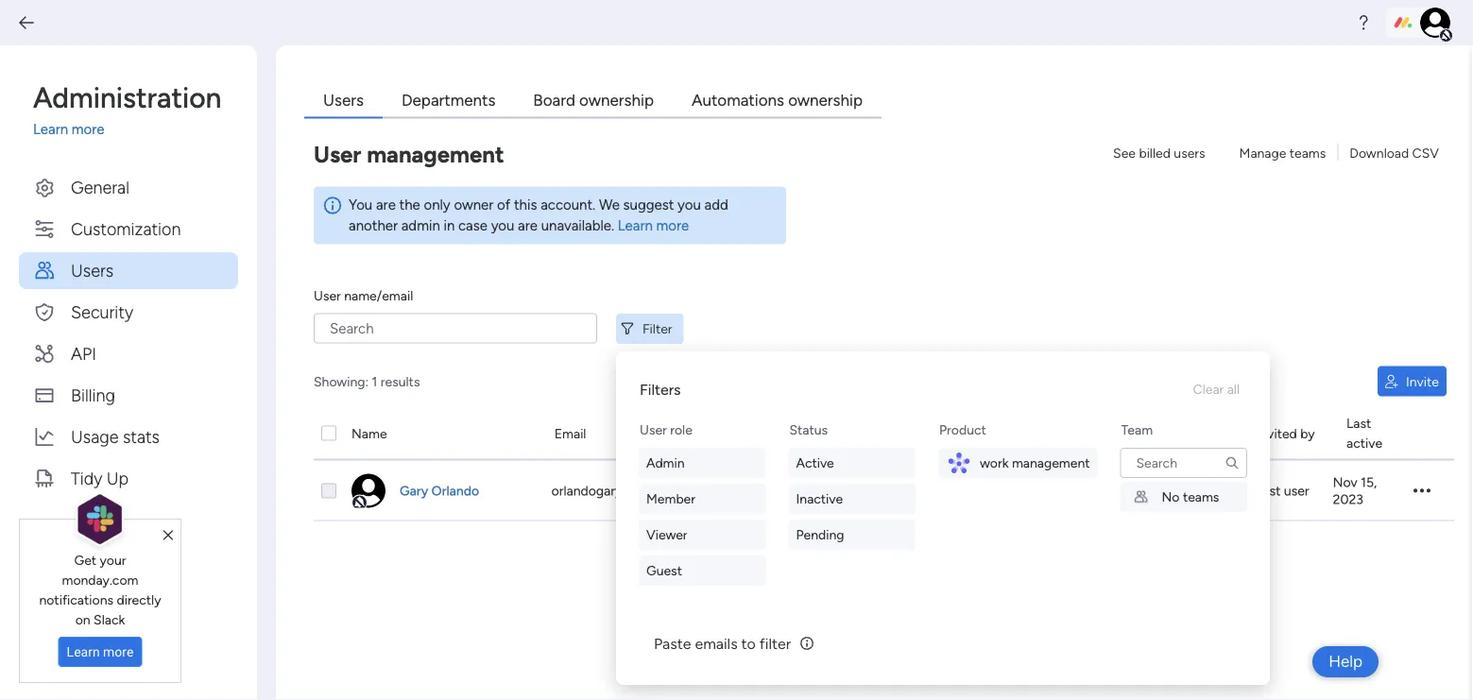 Task type: locate. For each thing, give the bounding box(es) containing it.
1 vertical spatial learn more
[[67, 644, 134, 660]]

grid containing last active
[[314, 408, 1454, 682]]

paste emails to filter
[[654, 635, 791, 653]]

inactive button
[[789, 484, 916, 514]]

1 2023 from the left
[[1166, 491, 1196, 508]]

filter button
[[616, 314, 684, 344]]

board ownership link
[[514, 83, 673, 119]]

teams inside no teams button
[[1183, 489, 1219, 505]]

0 vertical spatial users
[[323, 90, 364, 110]]

to
[[741, 635, 756, 653]]

2 vertical spatial user
[[640, 422, 667, 438]]

1 vertical spatial teams
[[1183, 489, 1219, 505]]

more inside administration learn more
[[72, 121, 104, 138]]

paste
[[654, 635, 691, 653]]

user
[[314, 141, 361, 168], [314, 288, 341, 304], [640, 422, 667, 438]]

invited
[[1257, 425, 1297, 441]]

email
[[555, 425, 586, 441]]

emails
[[695, 635, 738, 653]]

management right work
[[1012, 455, 1090, 471]]

monday.com
[[62, 572, 138, 588]]

directly
[[117, 591, 161, 608]]

departments link
[[383, 83, 514, 119]]

1 horizontal spatial management
[[1012, 455, 1090, 471]]

invite button
[[1378, 366, 1447, 396]]

1 vertical spatial learn
[[618, 217, 653, 234]]

user left name/email
[[314, 288, 341, 304]]

teams right manage
[[1290, 145, 1326, 161]]

nov inside nov 15, 2023
[[1333, 474, 1358, 490]]

help
[[1329, 652, 1363, 671]]

1 vertical spatial admin
[[732, 483, 770, 499]]

1 horizontal spatial users
[[323, 90, 364, 110]]

gary orlando image right "help" icon
[[1420, 8, 1451, 38]]

0 horizontal spatial you
[[491, 217, 515, 234]]

automations ownership link
[[673, 83, 882, 119]]

more down administration
[[72, 121, 104, 138]]

more for the bottom "learn more" link
[[656, 217, 689, 234]]

active inside row
[[961, 483, 999, 499]]

pending
[[796, 527, 844, 543]]

no teams button
[[1120, 482, 1248, 512]]

manage teams button
[[1232, 138, 1334, 168]]

admin down 'user role'
[[646, 455, 685, 471]]

1 horizontal spatial are
[[518, 217, 538, 234]]

board
[[533, 90, 575, 110]]

0 vertical spatial teams
[[1290, 145, 1326, 161]]

0 vertical spatial active
[[796, 455, 834, 471]]

ownership for automations ownership
[[788, 90, 863, 110]]

status
[[790, 422, 828, 438], [970, 425, 1008, 441]]

user for user management
[[314, 141, 361, 168]]

learn down on
[[67, 644, 100, 660]]

ownership right automations
[[788, 90, 863, 110]]

2023 inside nov 14, 2023
[[1166, 491, 1196, 508]]

more inside learn more button
[[103, 644, 134, 660]]

1 horizontal spatial active
[[961, 483, 999, 499]]

users up security
[[71, 260, 114, 280]]

ownership for board ownership
[[579, 90, 654, 110]]

2023 for 15,
[[1333, 491, 1364, 508]]

Search search field
[[1120, 448, 1248, 478]]

you left add
[[678, 196, 701, 213]]

2 vertical spatial learn
[[67, 644, 100, 660]]

of
[[497, 196, 511, 213]]

teams inside manage teams 'button'
[[1290, 145, 1326, 161]]

0 horizontal spatial teams
[[1183, 489, 1219, 505]]

api button
[[19, 335, 238, 372]]

get
[[74, 552, 97, 568]]

users inside button
[[71, 260, 114, 280]]

2 2023 from the left
[[1333, 491, 1364, 508]]

0 horizontal spatial 2023
[[1166, 491, 1196, 508]]

board ownership
[[533, 90, 654, 110]]

guest button
[[639, 556, 766, 586]]

status up active button
[[790, 422, 828, 438]]

1 horizontal spatial learn more link
[[618, 217, 689, 234]]

gary orlando image
[[1420, 8, 1451, 38], [352, 474, 386, 508]]

active up inactive
[[796, 455, 834, 471]]

row
[[314, 408, 1454, 461], [314, 461, 1454, 521]]

the
[[399, 196, 420, 213]]

are left the
[[376, 196, 396, 213]]

learn more link down administration
[[33, 119, 238, 140]]

first
[[1255, 483, 1281, 499]]

learn
[[33, 121, 68, 138], [618, 217, 653, 234], [67, 644, 100, 660]]

manage
[[1240, 145, 1287, 161]]

user name/email
[[314, 288, 413, 304]]

slack
[[94, 611, 125, 627]]

1 horizontal spatial nov
[[1333, 474, 1358, 490]]

learn more down slack
[[67, 644, 134, 660]]

you
[[678, 196, 701, 213], [491, 217, 515, 234]]

0 horizontal spatial active
[[796, 455, 834, 471]]

1 row from the top
[[314, 408, 1454, 461]]

0 horizontal spatial admin
[[646, 455, 685, 471]]

tidy up button
[[19, 460, 238, 497]]

component image
[[881, 476, 909, 504]]

2023 inside nov 15, 2023
[[1333, 491, 1364, 508]]

invited by
[[1257, 425, 1315, 441]]

users up user management
[[323, 90, 364, 110]]

first user
[[1255, 483, 1310, 499]]

user
[[1284, 483, 1310, 499]]

2 nov from the left
[[1333, 474, 1358, 490]]

0 horizontal spatial nov
[[1166, 474, 1191, 490]]

nov inside nov 14, 2023
[[1166, 474, 1191, 490]]

1 ownership from the left
[[579, 90, 654, 110]]

2 ownership from the left
[[788, 90, 863, 110]]

Search text field
[[314, 313, 597, 344]]

nov for nov 15, 2023
[[1333, 474, 1358, 490]]

automations ownership
[[692, 90, 863, 110]]

0 vertical spatial learn more link
[[33, 119, 238, 140]]

nov
[[1166, 474, 1191, 490], [1333, 474, 1358, 490]]

learn more
[[618, 217, 689, 234], [67, 644, 134, 660]]

admin
[[401, 217, 440, 234]]

1 vertical spatial gary orlando image
[[352, 474, 386, 508]]

row containing last active
[[314, 408, 1454, 461]]

1 vertical spatial users
[[71, 260, 114, 280]]

this
[[514, 196, 537, 213]]

1 vertical spatial active
[[961, 483, 999, 499]]

product
[[939, 422, 986, 438]]

1 horizontal spatial 2023
[[1333, 491, 1364, 508]]

manage teams
[[1240, 145, 1326, 161]]

see billed users
[[1113, 145, 1206, 161]]

learn down administration
[[33, 121, 68, 138]]

all
[[1227, 381, 1240, 397]]

user left role at the left bottom of the page
[[640, 422, 667, 438]]

learn more down 'suggest'
[[618, 217, 689, 234]]

1 horizontal spatial admin
[[732, 483, 770, 499]]

in
[[444, 217, 455, 234]]

1 vertical spatial you
[[491, 217, 515, 234]]

0 horizontal spatial management
[[367, 141, 504, 168]]

work management button
[[939, 448, 1098, 478]]

0 vertical spatial you
[[678, 196, 701, 213]]

user down "users" link on the top of the page
[[314, 141, 361, 168]]

2023 down 15,
[[1333, 491, 1364, 508]]

learn more link
[[33, 119, 238, 140], [618, 217, 689, 234]]

download csv button
[[1342, 138, 1447, 168]]

work management
[[980, 455, 1090, 471]]

1 horizontal spatial ownership
[[788, 90, 863, 110]]

0 vertical spatial admin
[[646, 455, 685, 471]]

gary orlando link
[[397, 482, 482, 500]]

0 vertical spatial learn
[[33, 121, 68, 138]]

orlando
[[432, 483, 479, 499]]

customization
[[71, 218, 181, 239]]

billing
[[71, 385, 115, 405]]

user role
[[640, 422, 693, 438]]

0 horizontal spatial learn more
[[67, 644, 134, 660]]

download
[[1350, 145, 1409, 161]]

1 vertical spatial more
[[656, 217, 689, 234]]

None search field
[[1120, 448, 1248, 478]]

2023 down 14,
[[1166, 491, 1196, 508]]

1 vertical spatial management
[[1012, 455, 1090, 471]]

0 horizontal spatial ownership
[[579, 90, 654, 110]]

0 vertical spatial are
[[376, 196, 396, 213]]

add or edit team image
[[1087, 477, 1115, 505]]

case
[[458, 217, 488, 234]]

1 horizontal spatial you
[[678, 196, 701, 213]]

management inside button
[[1012, 455, 1090, 471]]

team
[[1121, 422, 1153, 438]]

active
[[796, 455, 834, 471], [961, 483, 999, 499]]

status up work
[[970, 425, 1008, 441]]

paste emails to filter button
[[639, 625, 831, 662]]

member
[[646, 491, 696, 507]]

1 vertical spatial are
[[518, 217, 538, 234]]

tidy
[[71, 468, 102, 488]]

owner
[[454, 196, 494, 213]]

1 horizontal spatial teams
[[1290, 145, 1326, 161]]

viewer button
[[639, 520, 766, 550]]

admin down admin "button"
[[732, 483, 770, 499]]

v2 ellipsis image
[[1414, 482, 1431, 500]]

more down 'suggest'
[[656, 217, 689, 234]]

users link
[[304, 83, 383, 119]]

teams right no
[[1183, 489, 1219, 505]]

users
[[1174, 145, 1206, 161]]

grid
[[314, 408, 1454, 682]]

are down the this
[[518, 217, 538, 234]]

0 horizontal spatial users
[[71, 260, 114, 280]]

unavailable.
[[541, 217, 614, 234]]

0 vertical spatial management
[[367, 141, 504, 168]]

learn inside button
[[67, 644, 100, 660]]

0 horizontal spatial gary orlando image
[[352, 474, 386, 508]]

learn more link down 'suggest'
[[618, 217, 689, 234]]

you down of
[[491, 217, 515, 234]]

2 vertical spatial more
[[103, 644, 134, 660]]

0 vertical spatial user
[[314, 141, 361, 168]]

0 vertical spatial more
[[72, 121, 104, 138]]

admin
[[646, 455, 685, 471], [732, 483, 770, 499]]

1 nov from the left
[[1166, 474, 1191, 490]]

more down slack
[[103, 644, 134, 660]]

help image
[[1354, 13, 1373, 32]]

1 vertical spatial user
[[314, 288, 341, 304]]

clear all
[[1193, 381, 1240, 397]]

gary orlando image left the gary at left
[[352, 474, 386, 508]]

add
[[705, 196, 728, 213]]

ownership right "board"
[[579, 90, 654, 110]]

2 row from the top
[[314, 461, 1454, 521]]

0 vertical spatial gary orlando image
[[1420, 8, 1451, 38]]

usage stats
[[71, 426, 160, 447]]

1 horizontal spatial learn more
[[618, 217, 689, 234]]

management
[[367, 141, 504, 168], [1012, 455, 1090, 471]]

learn down 'suggest'
[[618, 217, 653, 234]]

active down work
[[961, 483, 999, 499]]

management up only
[[367, 141, 504, 168]]



Task type: describe. For each thing, give the bounding box(es) containing it.
learn more inside learn more button
[[67, 644, 134, 660]]

general
[[71, 177, 129, 197]]

download csv
[[1350, 145, 1439, 161]]

departments
[[402, 90, 496, 110]]

v2 surface invite image
[[1386, 374, 1399, 388]]

api
[[71, 343, 96, 363]]

orlandogary85@gmail.com
[[552, 483, 712, 499]]

search image
[[1225, 456, 1240, 471]]

member button
[[639, 484, 766, 514]]

general button
[[19, 169, 238, 206]]

by
[[1301, 425, 1315, 441]]

billed
[[1139, 145, 1171, 161]]

row containing nov 14, 2023
[[314, 461, 1454, 521]]

filters
[[640, 380, 681, 398]]

usage
[[71, 426, 119, 447]]

administration learn more
[[33, 80, 222, 138]]

gary
[[400, 483, 428, 499]]

active inside button
[[796, 455, 834, 471]]

teams
[[1093, 425, 1131, 441]]

see
[[1113, 145, 1136, 161]]

management for work management
[[1012, 455, 1090, 471]]

nov 14, 2023
[[1166, 474, 1210, 508]]

filter
[[643, 321, 672, 337]]

teams for no teams
[[1183, 489, 1219, 505]]

learn more button
[[58, 637, 142, 667]]

back to workspace image
[[17, 13, 36, 32]]

see billed users button
[[1106, 138, 1213, 168]]

learn inside administration learn more
[[33, 121, 68, 138]]

inactive
[[796, 491, 843, 507]]

name
[[352, 425, 387, 441]]

last active
[[1347, 415, 1383, 451]]

admin inside grid
[[732, 483, 770, 499]]

1 horizontal spatial status
[[970, 425, 1008, 441]]

management for user management
[[367, 141, 504, 168]]

0 vertical spatial learn more
[[618, 217, 689, 234]]

1 horizontal spatial gary orlando image
[[1420, 8, 1451, 38]]

no
[[1162, 489, 1180, 505]]

name/email
[[344, 288, 413, 304]]

more for learn more button in the bottom of the page
[[103, 644, 134, 660]]

work
[[980, 455, 1009, 471]]

guest
[[646, 563, 682, 579]]

tidy up
[[71, 468, 129, 488]]

admin inside "button"
[[646, 455, 685, 471]]

no teams
[[1162, 489, 1219, 505]]

automations
[[692, 90, 784, 110]]

1
[[372, 373, 377, 389]]

security
[[71, 301, 133, 322]]

usage stats button
[[19, 418, 238, 455]]

0 horizontal spatial status
[[790, 422, 828, 438]]

csv
[[1413, 145, 1439, 161]]

role
[[670, 422, 693, 438]]

0 horizontal spatial learn more link
[[33, 119, 238, 140]]

suggest
[[623, 196, 674, 213]]

users button
[[19, 252, 238, 289]]

dapulse x slim image
[[163, 527, 173, 544]]

stats
[[123, 426, 160, 447]]

learn for learn more button in the bottom of the page
[[67, 644, 100, 660]]

user for user role
[[640, 422, 667, 438]]

0 horizontal spatial are
[[376, 196, 396, 213]]

help button
[[1313, 646, 1379, 678]]

billing button
[[19, 377, 238, 413]]

clear
[[1193, 381, 1224, 397]]

account.
[[541, 196, 596, 213]]

administration
[[33, 80, 222, 114]]

on
[[75, 611, 90, 627]]

1 vertical spatial learn more link
[[618, 217, 689, 234]]

active button
[[789, 448, 916, 478]]

learn for the bottom "learn more" link
[[618, 217, 653, 234]]

nov for nov 14, 2023
[[1166, 474, 1191, 490]]

nov 15, 2023
[[1333, 474, 1377, 508]]

results
[[381, 373, 420, 389]]

get your monday.com notifications directly on slack
[[39, 552, 161, 627]]

2023 for 14,
[[1166, 491, 1196, 508]]

gary orlando
[[400, 483, 479, 499]]

only
[[424, 196, 451, 213]]

user management
[[314, 141, 504, 168]]

admin button
[[639, 448, 766, 478]]

pending button
[[789, 520, 916, 550]]

14,
[[1194, 474, 1210, 490]]

notifications
[[39, 591, 113, 608]]

teams for manage teams
[[1290, 145, 1326, 161]]

gary orlando image inside row
[[352, 474, 386, 508]]

showing: 1 results
[[314, 373, 420, 389]]

you are the only owner of this account. we suggest you add another admin in case you are unavailable.
[[349, 196, 728, 234]]

we
[[599, 196, 620, 213]]

user for user name/email
[[314, 288, 341, 304]]

another
[[349, 217, 398, 234]]

you
[[349, 196, 373, 213]]

15,
[[1361, 474, 1377, 490]]

clear all button
[[1186, 374, 1248, 404]]



Task type: vqa. For each thing, say whether or not it's contained in the screenshot.
Last active
yes



